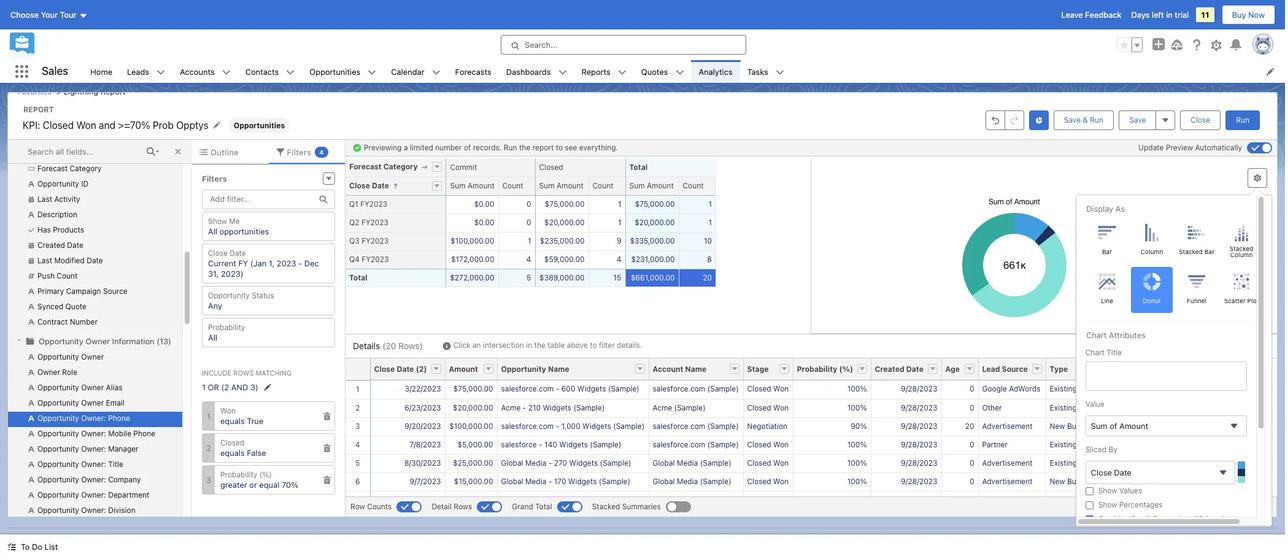 Task type: describe. For each thing, give the bounding box(es) containing it.
contacts link
[[238, 60, 286, 83]]

search... button
[[501, 35, 746, 55]]

leads
[[127, 67, 149, 76]]

quotes link
[[634, 60, 676, 83]]

opportunities
[[310, 67, 361, 76]]

trial
[[1175, 10, 1189, 20]]

calendar list item
[[384, 60, 448, 83]]

leave feedback
[[1062, 10, 1122, 20]]

accounts link
[[173, 60, 222, 83]]

forecasts link
[[448, 60, 499, 83]]

text default image for calendar
[[432, 68, 441, 77]]

text default image for quotes
[[676, 68, 684, 77]]

choose
[[10, 10, 39, 20]]

dashboards
[[506, 67, 551, 76]]

search...
[[525, 40, 558, 50]]

calendar
[[391, 67, 425, 76]]

list containing home
[[83, 60, 1285, 83]]

text default image for contacts
[[286, 68, 295, 77]]

quotes
[[641, 67, 668, 76]]

your
[[41, 10, 58, 20]]

reports
[[582, 67, 611, 76]]

text default image for accounts
[[222, 68, 231, 77]]

forecasts
[[455, 67, 492, 76]]

text default image for opportunities
[[368, 68, 376, 77]]

sales
[[42, 65, 68, 77]]

text default image for tasks
[[776, 68, 784, 77]]

feedback
[[1085, 10, 1122, 20]]

tasks link
[[740, 60, 776, 83]]

days left in trial
[[1132, 10, 1189, 20]]

home link
[[83, 60, 120, 83]]

reports link
[[574, 60, 618, 83]]

left
[[1152, 10, 1164, 20]]

choose your tour
[[10, 10, 76, 20]]

leads list item
[[120, 60, 173, 83]]

accounts list item
[[173, 60, 238, 83]]

dashboards link
[[499, 60, 558, 83]]

leave feedback link
[[1062, 10, 1122, 20]]

to do list
[[21, 542, 58, 552]]

analytics
[[699, 67, 733, 76]]



Task type: vqa. For each thing, say whether or not it's contained in the screenshot.
are on the bottom of the page
no



Task type: locate. For each thing, give the bounding box(es) containing it.
analytics link
[[692, 60, 740, 83]]

text default image inside tasks list item
[[776, 68, 784, 77]]

contacts
[[245, 67, 279, 76]]

3 text default image from the left
[[286, 68, 295, 77]]

11
[[1202, 10, 1210, 20]]

buy now
[[1232, 10, 1265, 20]]

group
[[1117, 37, 1143, 52]]

leads link
[[120, 60, 157, 83]]

6 text default image from the left
[[676, 68, 684, 77]]

5 text default image from the left
[[618, 68, 627, 77]]

text default image right accounts
[[222, 68, 231, 77]]

4 text default image from the left
[[368, 68, 376, 77]]

text default image right quotes
[[676, 68, 684, 77]]

to do list button
[[0, 535, 65, 559]]

contacts list item
[[238, 60, 302, 83]]

quotes list item
[[634, 60, 692, 83]]

text default image inside calendar list item
[[432, 68, 441, 77]]

list
[[83, 60, 1285, 83]]

opportunities list item
[[302, 60, 384, 83]]

text default image right the tasks
[[776, 68, 784, 77]]

buy
[[1232, 10, 1246, 20]]

calendar link
[[384, 60, 432, 83]]

list
[[45, 542, 58, 552]]

text default image left to
[[7, 543, 16, 551]]

tasks list item
[[740, 60, 792, 83]]

text default image inside the opportunities list item
[[368, 68, 376, 77]]

buy now button
[[1222, 5, 1276, 25]]

text default image inside reports list item
[[618, 68, 627, 77]]

text default image inside quotes 'list item'
[[676, 68, 684, 77]]

text default image right leads
[[157, 68, 165, 77]]

text default image inside "leads" list item
[[157, 68, 165, 77]]

text default image inside contacts list item
[[286, 68, 295, 77]]

reports list item
[[574, 60, 634, 83]]

text default image
[[432, 68, 441, 77], [558, 68, 567, 77], [776, 68, 784, 77], [7, 543, 16, 551]]

do
[[32, 542, 42, 552]]

text default image right calendar
[[432, 68, 441, 77]]

text default image for reports
[[618, 68, 627, 77]]

text default image inside to do list button
[[7, 543, 16, 551]]

opportunities link
[[302, 60, 368, 83]]

text default image inside accounts list item
[[222, 68, 231, 77]]

now
[[1249, 10, 1265, 20]]

leave
[[1062, 10, 1083, 20]]

to
[[21, 542, 30, 552]]

text default image right contacts
[[286, 68, 295, 77]]

home
[[90, 67, 112, 76]]

text default image left reports
[[558, 68, 567, 77]]

text default image left calendar link
[[368, 68, 376, 77]]

text default image right reports
[[618, 68, 627, 77]]

tasks
[[748, 67, 768, 76]]

2 text default image from the left
[[222, 68, 231, 77]]

text default image for dashboards
[[558, 68, 567, 77]]

in
[[1166, 10, 1173, 20]]

text default image
[[157, 68, 165, 77], [222, 68, 231, 77], [286, 68, 295, 77], [368, 68, 376, 77], [618, 68, 627, 77], [676, 68, 684, 77]]

choose your tour button
[[10, 5, 88, 25]]

text default image inside dashboards list item
[[558, 68, 567, 77]]

dashboards list item
[[499, 60, 574, 83]]

1 text default image from the left
[[157, 68, 165, 77]]

tour
[[60, 10, 76, 20]]

days
[[1132, 10, 1150, 20]]

text default image for leads
[[157, 68, 165, 77]]

accounts
[[180, 67, 215, 76]]



